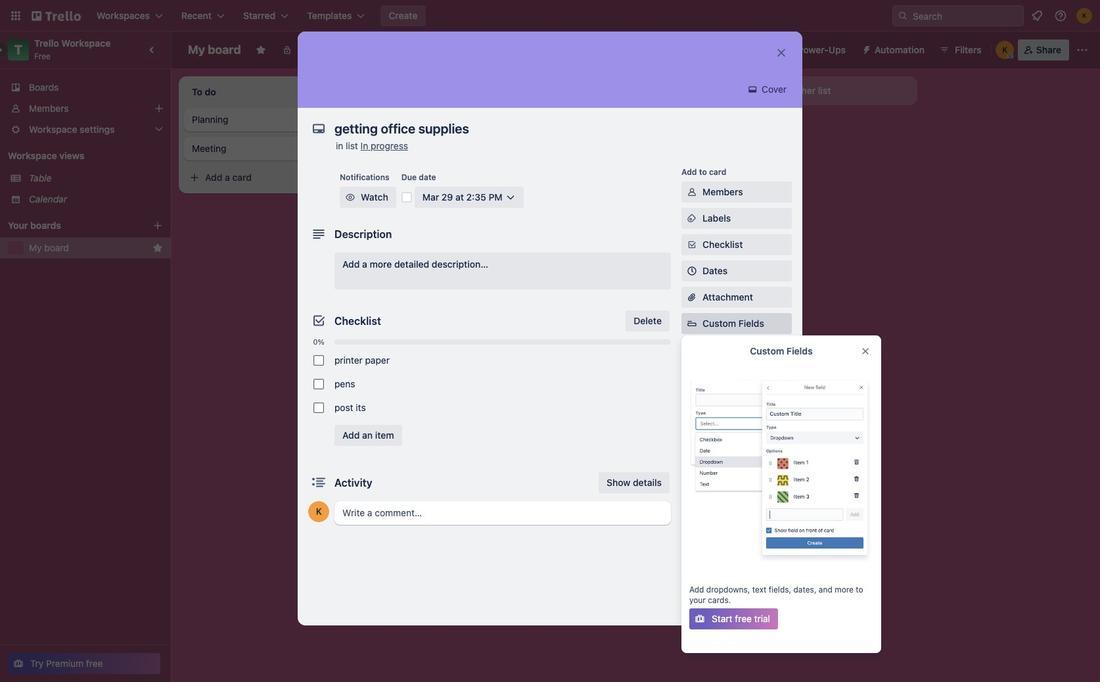 Task type: locate. For each thing, give the bounding box(es) containing it.
watch
[[361, 191, 389, 203]]

1 vertical spatial custom
[[751, 345, 785, 356]]

power-
[[798, 44, 829, 55], [682, 351, 710, 361], [723, 370, 754, 381]]

free
[[34, 51, 51, 61]]

1 vertical spatial list
[[346, 140, 358, 151]]

more left detailed
[[370, 258, 392, 270]]

try premium free
[[30, 658, 103, 669]]

0 horizontal spatial ups
[[710, 351, 725, 361]]

0 vertical spatial automation
[[875, 44, 925, 55]]

0 vertical spatial share button
[[1019, 39, 1070, 61]]

0 vertical spatial free
[[735, 613, 752, 624]]

sm image inside labels link
[[686, 212, 699, 225]]

trial
[[755, 613, 771, 624]]

1 horizontal spatial my board
[[188, 43, 241, 57]]

1 horizontal spatial free
[[735, 613, 752, 624]]

0 vertical spatial my
[[188, 43, 205, 57]]

template.
[[446, 203, 481, 212]]

a for the bottom add a card button
[[412, 232, 417, 243]]

0 vertical spatial custom fields
[[703, 318, 765, 329]]

members
[[29, 103, 69, 114], [703, 186, 744, 197]]

0 horizontal spatial members
[[29, 103, 69, 114]]

0 vertical spatial add a card
[[579, 112, 625, 124]]

add
[[763, 85, 780, 96], [579, 112, 596, 124], [682, 167, 698, 177], [205, 172, 223, 183], [392, 232, 409, 243], [343, 258, 360, 270], [703, 370, 720, 381], [703, 424, 720, 435], [343, 429, 360, 441], [690, 585, 705, 594]]

workspace
[[61, 37, 111, 49], [8, 150, 57, 161]]

1 vertical spatial add a card
[[205, 172, 252, 183]]

free right the premium
[[86, 658, 103, 669]]

1 vertical spatial mar
[[423, 191, 439, 203]]

kendallparks02 (kendallparks02) image right the open information menu image
[[1077, 8, 1093, 24]]

members down boards
[[29, 103, 69, 114]]

custom fields down attachment button
[[703, 318, 765, 329]]

mar down date
[[423, 191, 439, 203]]

is
[[431, 203, 437, 212]]

labels
[[703, 212, 732, 224]]

1 horizontal spatial members
[[703, 186, 744, 197]]

1 horizontal spatial custom
[[751, 345, 785, 356]]

1 horizontal spatial my
[[188, 43, 205, 57]]

t link
[[8, 39, 29, 61]]

1 horizontal spatial kendallparks02 (kendallparks02) image
[[1077, 8, 1093, 24]]

custom down attachment
[[703, 318, 737, 329]]

sm image inside move link
[[686, 476, 699, 489]]

1 vertical spatial my
[[29, 242, 42, 253]]

power-ups button
[[772, 39, 854, 61]]

None text field
[[328, 117, 762, 141]]

more
[[370, 258, 392, 270], [835, 585, 854, 594]]

add button
[[703, 424, 752, 435]]

in progress link
[[361, 140, 408, 151]]

share button down 0 notifications icon
[[1019, 39, 1070, 61]]

workspace views
[[8, 150, 84, 161]]

1 horizontal spatial checklist
[[703, 239, 743, 250]]

my
[[188, 43, 205, 57], [29, 242, 42, 253]]

add a card button
[[558, 108, 702, 129], [184, 167, 329, 188], [371, 228, 516, 249]]

1 horizontal spatial share button
[[1019, 39, 1070, 61]]

kendallparks02 (kendallparks02) image
[[1077, 8, 1093, 24], [996, 41, 1015, 59]]

share left show menu icon
[[1037, 44, 1062, 55]]

test prototype
[[379, 185, 441, 196]]

to right and
[[857, 585, 864, 594]]

1 vertical spatial more
[[835, 585, 854, 594]]

custom inside button
[[703, 318, 737, 329]]

1 vertical spatial to
[[857, 585, 864, 594]]

custom
[[703, 318, 737, 329], [751, 345, 785, 356]]

ups left sm image at the top of page
[[829, 44, 846, 55]]

checklist down labels
[[703, 239, 743, 250]]

1 horizontal spatial members link
[[682, 182, 793, 203]]

0 horizontal spatial power-
[[682, 351, 710, 361]]

29 for mar 29 at 2:35 pm
[[442, 191, 453, 203]]

1 vertical spatial custom fields
[[751, 345, 813, 356]]

0 vertical spatial add a card button
[[558, 108, 702, 129]]

ups inside button
[[829, 44, 846, 55]]

1 vertical spatial members link
[[682, 182, 793, 203]]

0 horizontal spatial share button
[[682, 583, 793, 604]]

close popover image
[[861, 346, 871, 356]]

automation inside button
[[875, 44, 925, 55]]

workspace up "table" at the top left of the page
[[8, 150, 57, 161]]

29 left at
[[442, 191, 453, 203]]

filters
[[956, 44, 982, 55]]

add an item
[[343, 429, 394, 441]]

power-ups up the add another list button
[[798, 44, 846, 55]]

1 horizontal spatial board
[[208, 43, 241, 57]]

getting office supplies
[[379, 137, 473, 149]]

boards link
[[0, 77, 171, 98]]

sm image left labels
[[686, 212, 699, 225]]

0 horizontal spatial kendallparks02 (kendallparks02) image
[[996, 41, 1015, 59]]

29
[[411, 155, 421, 165], [442, 191, 453, 203]]

to
[[700, 167, 708, 177], [857, 585, 864, 594]]

sm image left add another list
[[747, 83, 760, 96]]

0 vertical spatial 29
[[411, 155, 421, 165]]

attachment
[[703, 291, 754, 303]]

0 horizontal spatial board
[[44, 242, 69, 253]]

power- up add power-ups
[[682, 351, 710, 361]]

1 vertical spatial members
[[703, 186, 744, 197]]

my down your boards
[[29, 242, 42, 253]]

0 vertical spatial fields
[[739, 318, 765, 329]]

0 vertical spatial mar
[[395, 155, 409, 165]]

add dropdowns, text fields, dates, and more to your cards.
[[690, 585, 864, 605]]

1 horizontal spatial more
[[835, 585, 854, 594]]

post its checkbox
[[314, 403, 324, 413]]

0 vertical spatial more
[[370, 258, 392, 270]]

share button
[[1019, 39, 1070, 61], [682, 583, 793, 604]]

pm
[[489, 191, 503, 203]]

members link up labels link
[[682, 182, 793, 203]]

back to home image
[[32, 5, 81, 26]]

list right another at the top right of the page
[[819, 85, 832, 96]]

sm image down create from template… image
[[344, 191, 357, 204]]

add a card for the bottom add a card button
[[392, 232, 439, 243]]

1 vertical spatial free
[[86, 658, 103, 669]]

and
[[819, 585, 833, 594]]

2 horizontal spatial power-
[[798, 44, 829, 55]]

workspace right 'trello'
[[61, 37, 111, 49]]

free
[[735, 613, 752, 624], [86, 658, 103, 669]]

0 vertical spatial board
[[208, 43, 241, 57]]

sm image
[[747, 83, 760, 96], [686, 185, 699, 199], [344, 191, 357, 204], [686, 212, 699, 225], [686, 476, 699, 489]]

1 horizontal spatial automation
[[875, 44, 925, 55]]

ups
[[829, 44, 846, 55], [710, 351, 725, 361], [754, 370, 771, 381]]

1 vertical spatial automation
[[682, 404, 727, 414]]

add a more detailed description… link
[[335, 253, 671, 289]]

share button up start free trial on the right of page
[[682, 583, 793, 604]]

29 inside "mar 29 at 2:35 pm" button
[[442, 191, 453, 203]]

add inside add dropdowns, text fields, dates, and more to your cards.
[[690, 585, 705, 594]]

board left star or unstar board image
[[208, 43, 241, 57]]

0 vertical spatial checklist
[[703, 239, 743, 250]]

members link down boards
[[0, 98, 171, 119]]

automation up add button
[[682, 404, 727, 414]]

mar up due
[[395, 155, 409, 165]]

due date
[[402, 172, 437, 182]]

sm image inside watch button
[[344, 191, 357, 204]]

share up start
[[703, 588, 728, 599]]

1 horizontal spatial fields
[[787, 345, 813, 356]]

Mar 29 checkbox
[[379, 153, 425, 168]]

make template
[[703, 529, 767, 541]]

add to card
[[682, 167, 727, 177]]

sm image
[[857, 39, 875, 58]]

show details
[[607, 477, 662, 488]]

1 horizontal spatial 29
[[442, 191, 453, 203]]

1 horizontal spatial add a card
[[392, 232, 439, 243]]

1 vertical spatial add a card button
[[184, 167, 329, 188]]

power- up another at the top right of the page
[[798, 44, 829, 55]]

list inside button
[[819, 85, 832, 96]]

create from template… image
[[710, 113, 721, 124]]

2 horizontal spatial ups
[[829, 44, 846, 55]]

mar inside mar 29 option
[[395, 155, 409, 165]]

1 horizontal spatial power-
[[723, 370, 754, 381]]

1 vertical spatial share
[[703, 588, 728, 599]]

29 up due date
[[411, 155, 421, 165]]

0 horizontal spatial fields
[[739, 318, 765, 329]]

1 vertical spatial power-
[[682, 351, 710, 361]]

1 vertical spatial kendallparks02 (kendallparks02) image
[[996, 41, 1015, 59]]

views
[[59, 150, 84, 161]]

dates
[[703, 265, 728, 276]]

board down boards
[[44, 242, 69, 253]]

my left star or unstar board image
[[188, 43, 205, 57]]

fields,
[[769, 585, 792, 594]]

1 horizontal spatial list
[[819, 85, 832, 96]]

my board
[[188, 43, 241, 57], [29, 242, 69, 253]]

kendallparks02 (kendallparks02) image
[[308, 501, 329, 522]]

Mark due date as complete checkbox
[[402, 192, 412, 203]]

fields
[[739, 318, 765, 329], [787, 345, 813, 356]]

0 vertical spatial power-
[[798, 44, 829, 55]]

start free trial button
[[690, 608, 779, 629]]

0 notifications image
[[1030, 8, 1046, 24]]

sm image down actions
[[686, 476, 699, 489]]

0 vertical spatial kendallparks02 (kendallparks02) image
[[1077, 8, 1093, 24]]

1 vertical spatial checklist
[[335, 315, 381, 327]]

show details link
[[599, 472, 670, 493]]

custom fields up add power-ups link
[[751, 345, 813, 356]]

custom up add power-ups link
[[751, 345, 785, 356]]

watch button
[[340, 187, 396, 208]]

0 vertical spatial members link
[[0, 98, 171, 119]]

make template link
[[682, 525, 793, 546]]

power-ups up add power-ups
[[682, 351, 725, 361]]

0 horizontal spatial members link
[[0, 98, 171, 119]]

pens
[[335, 378, 355, 389]]

ups up add power-ups
[[710, 351, 725, 361]]

2 horizontal spatial add a card
[[579, 112, 625, 124]]

power-ups
[[798, 44, 846, 55], [682, 351, 725, 361]]

1 horizontal spatial workspace
[[61, 37, 111, 49]]

add power-ups link
[[682, 366, 793, 387]]

add a card button for create from template… image
[[184, 167, 329, 188]]

at
[[456, 191, 464, 203]]

members link
[[0, 98, 171, 119], [682, 182, 793, 203]]

0 horizontal spatial 29
[[411, 155, 421, 165]]

add power-ups
[[703, 370, 771, 381]]

an
[[362, 429, 373, 441]]

0 horizontal spatial add a card
[[205, 172, 252, 183]]

members up labels
[[703, 186, 744, 197]]

description
[[335, 228, 392, 240]]

free left trial
[[735, 613, 752, 624]]

notifications
[[340, 172, 390, 182]]

0 horizontal spatial add a card button
[[184, 167, 329, 188]]

1 horizontal spatial add a card button
[[371, 228, 516, 249]]

sm image down add to card
[[686, 185, 699, 199]]

1 vertical spatial fields
[[787, 345, 813, 356]]

fields inside button
[[739, 318, 765, 329]]

0 vertical spatial list
[[819, 85, 832, 96]]

0 horizontal spatial more
[[370, 258, 392, 270]]

automation down search icon
[[875, 44, 925, 55]]

0 vertical spatial to
[[700, 167, 708, 177]]

your
[[8, 220, 28, 231]]

0 vertical spatial power-ups
[[798, 44, 846, 55]]

0 vertical spatial members
[[29, 103, 69, 114]]

2 horizontal spatial add a card button
[[558, 108, 702, 129]]

a
[[599, 112, 604, 124], [225, 172, 230, 183], [440, 203, 444, 212], [412, 232, 417, 243], [362, 258, 368, 270]]

more right and
[[835, 585, 854, 594]]

to up labels
[[700, 167, 708, 177]]

board inside text box
[[208, 43, 241, 57]]

0 vertical spatial custom
[[703, 318, 737, 329]]

in
[[336, 140, 344, 151]]

this
[[395, 203, 410, 212]]

to inside add dropdowns, text fields, dates, and more to your cards.
[[857, 585, 864, 594]]

2 vertical spatial ups
[[754, 370, 771, 381]]

my board inside the "board name" text box
[[188, 43, 241, 57]]

cover link
[[743, 79, 795, 100]]

0 horizontal spatial custom
[[703, 318, 737, 329]]

0 horizontal spatial free
[[86, 658, 103, 669]]

0 horizontal spatial list
[[346, 140, 358, 151]]

29 for mar 29
[[411, 155, 421, 165]]

1 horizontal spatial power-ups
[[798, 44, 846, 55]]

1 horizontal spatial share
[[1037, 44, 1062, 55]]

0 horizontal spatial share
[[703, 588, 728, 599]]

my board down boards
[[29, 242, 69, 253]]

0 horizontal spatial my board
[[29, 242, 69, 253]]

1 vertical spatial power-ups
[[682, 351, 725, 361]]

a for add a card button for create from template… image
[[225, 172, 230, 183]]

kendallparks02 (kendallparks02) image right the filters
[[996, 41, 1015, 59]]

start
[[712, 613, 733, 624]]

try premium free button
[[8, 653, 160, 674]]

1 vertical spatial board
[[44, 242, 69, 253]]

printer paper
[[335, 354, 390, 366]]

show menu image
[[1077, 43, 1090, 57]]

0 vertical spatial my board
[[188, 43, 241, 57]]

sm image for labels
[[686, 212, 699, 225]]

29 inside mar 29 option
[[411, 155, 421, 165]]

1
[[522, 203, 526, 212]]

2 vertical spatial power-
[[723, 370, 754, 381]]

ups down the custom fields button
[[754, 370, 771, 381]]

primary element
[[0, 0, 1101, 32]]

2 vertical spatial add a card
[[392, 232, 439, 243]]

pens checkbox
[[314, 379, 324, 389]]

share
[[1037, 44, 1062, 55], [703, 588, 728, 599]]

list right the in
[[346, 140, 358, 151]]

2 vertical spatial add a card button
[[371, 228, 516, 249]]

more inside add dropdowns, text fields, dates, and more to your cards.
[[835, 585, 854, 594]]

0 horizontal spatial mar
[[395, 155, 409, 165]]

my board left star or unstar board image
[[188, 43, 241, 57]]

0 vertical spatial ups
[[829, 44, 846, 55]]

checklist up printer paper
[[335, 315, 381, 327]]

mar inside "mar 29 at 2:35 pm" button
[[423, 191, 439, 203]]

power- down the custom fields button
[[723, 370, 754, 381]]

1 horizontal spatial mar
[[423, 191, 439, 203]]

1 horizontal spatial to
[[857, 585, 864, 594]]

1 vertical spatial 29
[[442, 191, 453, 203]]



Task type: vqa. For each thing, say whether or not it's contained in the screenshot.
sm icon for Watch
yes



Task type: describe. For each thing, give the bounding box(es) containing it.
switch to… image
[[9, 9, 22, 22]]

add a card for add a card button for create from template… image
[[205, 172, 252, 183]]

due
[[402, 172, 417, 182]]

make
[[703, 529, 726, 541]]

its
[[356, 402, 366, 413]]

this card is a template.
[[395, 203, 481, 212]]

prototype
[[399, 185, 441, 196]]

cover
[[760, 84, 787, 95]]

add another list
[[763, 85, 832, 96]]

add a more detailed description…
[[343, 258, 489, 270]]

sm image for members
[[686, 185, 699, 199]]

add button button
[[682, 420, 793, 441]]

automation button
[[857, 39, 933, 61]]

date
[[419, 172, 437, 182]]

dropdowns,
[[707, 585, 751, 594]]

custom fields inside button
[[703, 318, 765, 329]]

add an item button
[[335, 425, 402, 446]]

actions
[[682, 458, 711, 468]]

calendar
[[29, 193, 67, 205]]

text
[[753, 585, 767, 594]]

post its
[[335, 402, 366, 413]]

planning link
[[192, 113, 345, 126]]

template
[[729, 529, 767, 541]]

Search field
[[909, 6, 1024, 26]]

filters button
[[936, 39, 986, 61]]

dates,
[[794, 585, 817, 594]]

0 horizontal spatial to
[[700, 167, 708, 177]]

your boards
[[8, 220, 61, 231]]

trello
[[34, 37, 59, 49]]

sm image inside cover link
[[747, 83, 760, 96]]

printer
[[335, 354, 363, 366]]

sm image for watch
[[344, 191, 357, 204]]

test
[[379, 185, 397, 196]]

trello workspace link
[[34, 37, 111, 49]]

checklist inside button
[[703, 239, 743, 250]]

getting
[[379, 137, 409, 149]]

0 horizontal spatial my
[[29, 242, 42, 253]]

checklist button
[[682, 234, 793, 255]]

create from template… image
[[337, 172, 347, 183]]

upgrade image image
[[690, 367, 874, 570]]

2:35
[[467, 191, 487, 203]]

0%
[[313, 337, 325, 346]]

star or unstar board image
[[256, 45, 266, 55]]

members for topmost 'members' link
[[29, 103, 69, 114]]

free inside button
[[86, 658, 103, 669]]

paper
[[365, 354, 390, 366]]

0 vertical spatial share
[[1037, 44, 1062, 55]]

power- inside button
[[798, 44, 829, 55]]

0 horizontal spatial workspace
[[8, 150, 57, 161]]

0 horizontal spatial automation
[[682, 404, 727, 414]]

trello workspace free
[[34, 37, 111, 61]]

activity
[[335, 477, 373, 489]]

supplies
[[438, 137, 473, 149]]

table
[[29, 172, 52, 183]]

another
[[783, 85, 816, 96]]

post
[[335, 402, 354, 413]]

printer paper checkbox
[[314, 355, 324, 366]]

item
[[375, 429, 394, 441]]

mar for mar 29 at 2:35 pm
[[423, 191, 439, 203]]

delete link
[[626, 310, 670, 331]]

mar for mar 29
[[395, 155, 409, 165]]

start free trial
[[712, 613, 771, 624]]

in
[[361, 140, 368, 151]]

private button
[[274, 39, 336, 61]]

your boards with 1 items element
[[8, 218, 133, 233]]

calendar link
[[29, 193, 163, 206]]

private
[[298, 44, 328, 55]]

attachment button
[[682, 287, 793, 308]]

a for add a card button associated with create from template… icon
[[599, 112, 604, 124]]

your
[[690, 595, 706, 605]]

mar 29
[[395, 155, 421, 165]]

labels link
[[682, 208, 793, 229]]

move link
[[682, 472, 793, 493]]

dates button
[[682, 260, 793, 281]]

1 vertical spatial ups
[[710, 351, 725, 361]]

checklist group
[[308, 349, 671, 420]]

getting office supplies link
[[379, 137, 531, 150]]

mar 29 at 2:35 pm
[[423, 191, 503, 203]]

edit card image
[[522, 114, 533, 124]]

office
[[411, 137, 436, 149]]

free inside button
[[735, 613, 752, 624]]

test prototype link
[[379, 184, 531, 197]]

1 horizontal spatial ups
[[754, 370, 771, 381]]

my inside the "board name" text box
[[188, 43, 205, 57]]

search image
[[898, 11, 909, 21]]

open information menu image
[[1055, 9, 1068, 22]]

details
[[633, 477, 662, 488]]

workspace inside trello workspace free
[[61, 37, 111, 49]]

boards
[[29, 82, 59, 93]]

0 horizontal spatial checklist
[[335, 315, 381, 327]]

create
[[389, 10, 418, 21]]

show
[[607, 477, 631, 488]]

my board link
[[29, 241, 147, 255]]

starred icon image
[[153, 243, 163, 253]]

add a card for add a card button associated with create from template… icon
[[579, 112, 625, 124]]

Write a comment text field
[[335, 501, 671, 525]]

1 vertical spatial share button
[[682, 583, 793, 604]]

detailed
[[395, 258, 430, 270]]

meeting
[[192, 143, 227, 154]]

meeting link
[[192, 142, 345, 155]]

boards
[[30, 220, 61, 231]]

power-ups inside button
[[798, 44, 846, 55]]

add a card button for create from template… icon
[[558, 108, 702, 129]]

1 vertical spatial my board
[[29, 242, 69, 253]]

premium
[[46, 658, 84, 669]]

sm image for move
[[686, 476, 699, 489]]

add board image
[[153, 220, 163, 231]]

progress
[[371, 140, 408, 151]]

members for 'members' link to the right
[[703, 186, 744, 197]]

t
[[14, 42, 23, 57]]

Board name text field
[[182, 39, 248, 61]]

create button
[[381, 5, 426, 26]]



